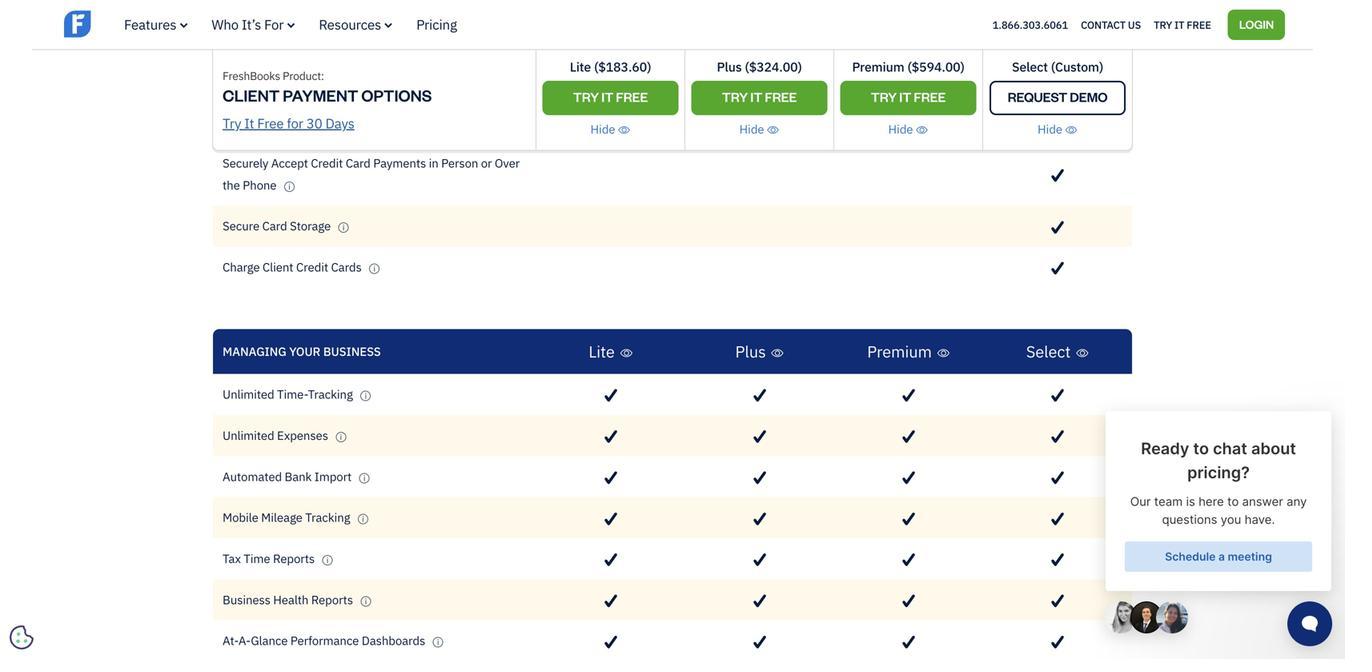 Task type: describe. For each thing, give the bounding box(es) containing it.
select (custom)
[[1012, 58, 1104, 75]]

online bank transfers (ach)
[[223, 10, 376, 26]]

reports for time
[[273, 551, 315, 567]]

free for premium ($594.00)
[[914, 89, 946, 105]]

a-
[[239, 634, 251, 649]]

try it free link
[[1154, 14, 1212, 35]]

try it free for ($594.00)
[[871, 89, 946, 105]]

($183.60)
[[594, 58, 651, 75]]

select for select
[[1027, 341, 1071, 362]]

accept
[[271, 155, 308, 171]]

credit for cards
[[296, 260, 328, 275]]

automated
[[223, 469, 282, 485]]

free down the to
[[257, 115, 284, 132]]

the
[[223, 177, 240, 193]]

($594.00)
[[908, 58, 965, 75]]

tax
[[223, 551, 241, 567]]

charge
[[223, 260, 260, 275]]

freshbooks logo image
[[64, 9, 188, 39]]

1.866.303.6061
[[993, 18, 1068, 31]]

lower
[[276, 92, 309, 108]]

try it free for ($183.60)
[[573, 89, 648, 105]]

at-a-glance performance dashboards
[[223, 634, 428, 649]]

contact us
[[1081, 18, 1141, 31]]

it
[[1175, 18, 1185, 31]]

premium ($594.00)
[[852, 58, 965, 75]]

try it free for 30 days link
[[223, 115, 355, 132]]

client
[[263, 260, 294, 275]]

automated bank import
[[223, 469, 355, 485]]

transfer
[[296, 114, 340, 130]]

your
[[289, 344, 321, 360]]

business
[[223, 593, 271, 608]]

in
[[429, 155, 439, 171]]

us
[[1128, 18, 1141, 31]]

features link
[[124, 16, 188, 33]]

resources
[[319, 16, 381, 33]]

person
[[441, 155, 478, 171]]

payment
[[283, 85, 358, 106]]

over
[[495, 155, 520, 171]]

dashboards
[[362, 634, 425, 649]]

tax time reports
[[223, 551, 318, 567]]

i for securely accept credit card payments in person or over the phone
[[288, 182, 290, 192]]

transfers
[[290, 10, 340, 26]]

time-
[[277, 387, 308, 402]]

mobile
[[223, 510, 258, 526]]

i for mobile mileage tracking
[[362, 515, 364, 525]]

free for plus ($324.00)
[[765, 89, 797, 105]]

charge client credit cards
[[223, 260, 365, 275]]

freshbooks
[[223, 68, 280, 83]]

for
[[264, 16, 284, 33]]

0 vertical spatial fees
[[439, 92, 464, 108]]

client
[[223, 85, 280, 106]]

try it free
[[1154, 18, 1212, 31]]

resources link
[[319, 16, 393, 33]]

it for ($183.60)
[[602, 89, 614, 105]]

pricing
[[417, 16, 457, 33]]

request demo
[[1008, 89, 1108, 105]]

or
[[481, 155, 492, 171]]

bank for automated
[[285, 469, 312, 485]]

i for secure card storage
[[343, 223, 345, 233]]

credit for card
[[311, 155, 343, 171]]

access
[[223, 92, 260, 108]]

to
[[263, 92, 274, 108]]

capped
[[223, 114, 264, 130]]

access to lower credit card transaction fees and capped bank transfer (ach) fees link
[[223, 92, 487, 130]]

try for lite ($183.60)
[[573, 89, 599, 105]]

business health reports
[[223, 593, 356, 608]]

who it's for
[[212, 16, 284, 33]]

(custom)
[[1051, 58, 1104, 75]]

pricing link
[[417, 16, 457, 33]]

transaction
[[374, 92, 436, 108]]

unlimited for unlimited time-tracking
[[223, 387, 274, 402]]

import
[[315, 469, 352, 485]]

cookie consent banner dialog
[[12, 463, 252, 648]]

unlimited for unlimited expenses
[[223, 428, 274, 444]]

bank for online
[[260, 10, 287, 26]]

managing your business
[[223, 344, 381, 360]]

mileage
[[261, 510, 303, 526]]

who
[[212, 16, 239, 33]]

expenses
[[277, 428, 328, 444]]

try it free link for ($183.60)
[[543, 81, 679, 115]]

performance
[[291, 634, 359, 649]]

it for ($324.00)
[[751, 89, 763, 105]]

try down access
[[223, 115, 241, 132]]



Task type: vqa. For each thing, say whether or not it's contained in the screenshot.
'center'
no



Task type: locate. For each thing, give the bounding box(es) containing it.
try
[[1154, 18, 1173, 31], [573, 89, 599, 105], [722, 89, 748, 105], [871, 89, 897, 105], [223, 115, 241, 132]]

secure
[[223, 218, 260, 234]]

card up days
[[346, 92, 371, 108]]

reports
[[273, 551, 315, 567], [311, 593, 353, 608]]

card left 'payments'
[[346, 155, 371, 171]]

(ach) right transfers
[[342, 10, 373, 26]]

0 vertical spatial credit
[[311, 92, 343, 108]]

managing
[[223, 344, 287, 360]]

try it free link down lite ($183.60)
[[543, 81, 679, 115]]

fees left and
[[439, 92, 464, 108]]

i right resources
[[385, 14, 387, 24]]

who it's for link
[[212, 16, 295, 33]]

payments
[[373, 155, 426, 171]]

it's
[[242, 16, 261, 33]]

1 vertical spatial reports
[[311, 593, 353, 608]]

2 vertical spatial credit
[[296, 260, 328, 275]]

reports right health
[[311, 593, 353, 608]]

2 vertical spatial card
[[262, 218, 287, 234]]

3 try it free link from the left
[[841, 81, 977, 115]]

i for online bank transfers (ach)
[[385, 14, 387, 24]]

managing your business element
[[213, 329, 1133, 660]]

credit inside securely accept credit card payments in person or over the phone
[[311, 155, 343, 171]]

checkmark image
[[1052, 106, 1064, 119], [1052, 169, 1064, 182], [605, 389, 617, 403], [903, 389, 915, 403], [605, 472, 617, 485], [1052, 472, 1064, 485], [754, 513, 766, 526], [903, 513, 915, 526], [605, 554, 617, 568], [903, 554, 915, 568], [605, 595, 617, 609], [1052, 595, 1064, 609], [605, 636, 617, 650], [903, 636, 915, 650], [1052, 636, 1064, 650]]

i up dashboards
[[365, 597, 367, 607]]

($324.00)
[[745, 58, 802, 75]]

try for plus ($324.00)
[[722, 89, 748, 105]]

1 try it free link from the left
[[543, 81, 679, 115]]

1 horizontal spatial try it free link
[[692, 81, 828, 115]]

tracking down business
[[308, 387, 353, 402]]

online
[[223, 10, 257, 26]]

1 vertical spatial (ach)
[[343, 114, 374, 130]]

plus for plus ($324.00)
[[717, 58, 742, 75]]

try it free down premium ($594.00)
[[871, 89, 946, 105]]

bank
[[260, 10, 287, 26], [266, 114, 293, 130], [285, 469, 312, 485]]

try left it
[[1154, 18, 1173, 31]]

business
[[323, 344, 381, 360]]

storage
[[290, 218, 331, 234]]

i for charge client credit cards
[[374, 264, 376, 274]]

for
[[287, 115, 303, 132]]

1 vertical spatial select
[[1027, 341, 1071, 362]]

premium for premium ($594.00)
[[852, 58, 905, 75]]

premium inside "managing your business" element
[[868, 341, 932, 362]]

unlimited time-tracking
[[223, 387, 356, 402]]

it down premium ($594.00)
[[900, 89, 912, 105]]

select inside "managing your business" element
[[1027, 341, 1071, 362]]

glance
[[251, 634, 288, 649]]

1 vertical spatial tracking
[[305, 510, 350, 526]]

options
[[361, 85, 432, 106]]

login
[[1240, 16, 1274, 31]]

0 vertical spatial bank
[[260, 10, 287, 26]]

try it free link down premium ($594.00)
[[841, 81, 977, 115]]

i right cards
[[374, 264, 376, 274]]

free
[[1187, 18, 1212, 31], [616, 89, 648, 105], [765, 89, 797, 105], [914, 89, 946, 105], [257, 115, 284, 132]]

contact us link
[[1081, 14, 1141, 35]]

access to lower credit card transaction fees and capped bank transfer (ach) fees
[[223, 92, 487, 130]]

try down plus ($324.00)
[[722, 89, 748, 105]]

lite for lite
[[589, 341, 615, 362]]

free right it
[[1187, 18, 1212, 31]]

unlimited down managing
[[223, 387, 274, 402]]

0 vertical spatial reports
[[273, 551, 315, 567]]

free down ($594.00)
[[914, 89, 946, 105]]

card right "secure"
[[262, 218, 287, 234]]

credit right accept in the top left of the page
[[311, 155, 343, 171]]

cookie preferences image
[[10, 626, 34, 650]]

i for business health reports
[[365, 597, 367, 607]]

i
[[385, 14, 387, 24], [288, 182, 290, 192], [343, 223, 345, 233], [374, 264, 376, 274], [365, 391, 367, 401], [340, 432, 342, 442], [364, 474, 366, 484], [362, 515, 364, 525], [327, 556, 329, 566], [365, 597, 367, 607], [437, 638, 439, 648]]

try for premium ($594.00)
[[871, 89, 897, 105]]

0 vertical spatial plus
[[717, 58, 742, 75]]

1 vertical spatial plus
[[736, 341, 766, 362]]

time
[[244, 551, 270, 567]]

tracking
[[308, 387, 353, 402], [305, 510, 350, 526]]

days
[[326, 115, 355, 132]]

0 vertical spatial unlimited
[[223, 387, 274, 402]]

0 vertical spatial select
[[1012, 58, 1048, 75]]

3 try it free from the left
[[871, 89, 946, 105]]

free down ($324.00)
[[765, 89, 797, 105]]

free for lite ($183.60)
[[616, 89, 648, 105]]

health
[[273, 593, 309, 608]]

reports right time
[[273, 551, 315, 567]]

try it free down plus ($324.00)
[[722, 89, 797, 105]]

try it free down lite ($183.60)
[[573, 89, 648, 105]]

try it free link for ($324.00)
[[692, 81, 828, 115]]

lite
[[570, 58, 591, 75], [589, 341, 615, 362]]

try it free for 30 days
[[223, 115, 355, 132]]

select
[[1012, 58, 1048, 75], [1027, 341, 1071, 362]]

i down business
[[365, 391, 367, 401]]

product:
[[283, 68, 324, 83]]

credit up transfer
[[311, 92, 343, 108]]

and
[[467, 92, 487, 108]]

30
[[306, 115, 322, 132]]

credit inside access to lower credit card transaction fees and capped bank transfer (ach) fees
[[311, 92, 343, 108]]

1 try it free from the left
[[573, 89, 648, 105]]

bank inside access to lower credit card transaction fees and capped bank transfer (ach) fees
[[266, 114, 293, 130]]

1 vertical spatial fees
[[377, 114, 402, 130]]

plus for plus
[[736, 341, 766, 362]]

i right storage
[[343, 223, 345, 233]]

0 vertical spatial card
[[346, 92, 371, 108]]

i for tax time reports
[[327, 556, 329, 566]]

2 try it free from the left
[[722, 89, 797, 105]]

lite ($183.60)
[[570, 58, 651, 75]]

i up the business health reports on the bottom of the page
[[327, 556, 329, 566]]

1 vertical spatial unlimited
[[223, 428, 274, 444]]

1 vertical spatial premium
[[868, 341, 932, 362]]

try it free for ($324.00)
[[722, 89, 797, 105]]

0 vertical spatial lite
[[570, 58, 591, 75]]

contact
[[1081, 18, 1126, 31]]

select for select (custom)
[[1012, 58, 1048, 75]]

i right dashboards
[[437, 638, 439, 648]]

1 vertical spatial bank
[[266, 114, 293, 130]]

credit left cards
[[296, 260, 328, 275]]

i for automated bank import
[[364, 474, 366, 484]]

2 horizontal spatial try it free link
[[841, 81, 977, 115]]

free down ($183.60)
[[616, 89, 648, 105]]

card inside access to lower credit card transaction fees and capped bank transfer (ach) fees
[[346, 92, 371, 108]]

phone
[[243, 177, 277, 193]]

(ach) right transfer
[[343, 114, 374, 130]]

fees down transaction
[[377, 114, 402, 130]]

tracking for mileage
[[305, 510, 350, 526]]

1 horizontal spatial try it free
[[722, 89, 797, 105]]

card inside securely accept credit card payments in person or over the phone
[[346, 155, 371, 171]]

i for unlimited expenses
[[340, 432, 342, 442]]

2 horizontal spatial try it free
[[871, 89, 946, 105]]

unlimited up automated
[[223, 428, 274, 444]]

try down lite ($183.60)
[[573, 89, 599, 105]]

demo
[[1070, 89, 1108, 105]]

0 vertical spatial tracking
[[308, 387, 353, 402]]

1 vertical spatial lite
[[589, 341, 615, 362]]

checkmark image
[[1052, 13, 1064, 26], [605, 54, 617, 67], [754, 54, 766, 67], [903, 54, 915, 67], [1052, 54, 1064, 67], [1052, 221, 1064, 235], [1052, 262, 1064, 276], [754, 389, 766, 403], [1052, 389, 1064, 403], [605, 431, 617, 444], [754, 431, 766, 444], [903, 431, 915, 444], [1052, 431, 1064, 444], [754, 472, 766, 485], [903, 472, 915, 485], [605, 513, 617, 526], [1052, 513, 1064, 526], [754, 554, 766, 568], [1052, 554, 1064, 568], [754, 595, 766, 609], [903, 595, 915, 609], [754, 636, 766, 650]]

i down accept in the top left of the page
[[288, 182, 290, 192]]

unlimited
[[223, 387, 274, 402], [223, 428, 274, 444]]

it for ($594.00)
[[900, 89, 912, 105]]

0 vertical spatial (ach)
[[342, 10, 373, 26]]

reports for health
[[311, 593, 353, 608]]

credit
[[311, 92, 343, 108], [311, 155, 343, 171], [296, 260, 328, 275]]

plus
[[717, 58, 742, 75], [736, 341, 766, 362]]

it
[[602, 89, 614, 105], [751, 89, 763, 105], [900, 89, 912, 105], [244, 115, 254, 132]]

0 horizontal spatial fees
[[377, 114, 402, 130]]

1 horizontal spatial fees
[[439, 92, 464, 108]]

i for at-a-glance performance dashboards
[[437, 638, 439, 648]]

0 horizontal spatial try it free
[[573, 89, 648, 105]]

2 unlimited from the top
[[223, 428, 274, 444]]

premium for premium
[[868, 341, 932, 362]]

1 vertical spatial card
[[346, 155, 371, 171]]

freshbooks product: client payment options
[[223, 68, 432, 106]]

request
[[1008, 89, 1068, 105]]

i for unlimited time-tracking
[[365, 391, 367, 401]]

it down access
[[244, 115, 254, 132]]

tracking down the import
[[305, 510, 350, 526]]

it down plus ($324.00)
[[751, 89, 763, 105]]

securely accept credit card payments in person or over the phone
[[223, 155, 520, 193]]

cards
[[331, 260, 362, 275]]

1.866.303.6061 link
[[993, 18, 1068, 31]]

lite inside "managing your business" element
[[589, 341, 615, 362]]

i right the import
[[364, 474, 366, 484]]

at-
[[223, 634, 239, 649]]

try it free link for ($594.00)
[[841, 81, 977, 115]]

2 try it free link from the left
[[692, 81, 828, 115]]

i right expenses
[[340, 432, 342, 442]]

2 vertical spatial bank
[[285, 469, 312, 485]]

i right mobile mileage tracking
[[362, 515, 364, 525]]

0 horizontal spatial try it free link
[[543, 81, 679, 115]]

try it free link down plus ($324.00)
[[692, 81, 828, 115]]

unlimited expenses
[[223, 428, 331, 444]]

plus inside "managing your business" element
[[736, 341, 766, 362]]

mobile mileage tracking
[[223, 510, 353, 526]]

tracking for time-
[[308, 387, 353, 402]]

1 unlimited from the top
[[223, 387, 274, 402]]

lite for lite ($183.60)
[[570, 58, 591, 75]]

login link
[[1228, 9, 1285, 40]]

try down premium ($594.00)
[[871, 89, 897, 105]]

0 vertical spatial premium
[[852, 58, 905, 75]]

features
[[124, 16, 176, 33]]

fees
[[439, 92, 464, 108], [377, 114, 402, 130]]

1 vertical spatial credit
[[311, 155, 343, 171]]

(ach) inside access to lower credit card transaction fees and capped bank transfer (ach) fees
[[343, 114, 374, 130]]

request demo link
[[990, 81, 1126, 115]]

bank inside "managing your business" element
[[285, 469, 312, 485]]

secure card storage
[[223, 218, 334, 234]]

plus ($324.00)
[[717, 58, 802, 75]]

it down lite ($183.60)
[[602, 89, 614, 105]]

securely
[[223, 155, 269, 171]]



